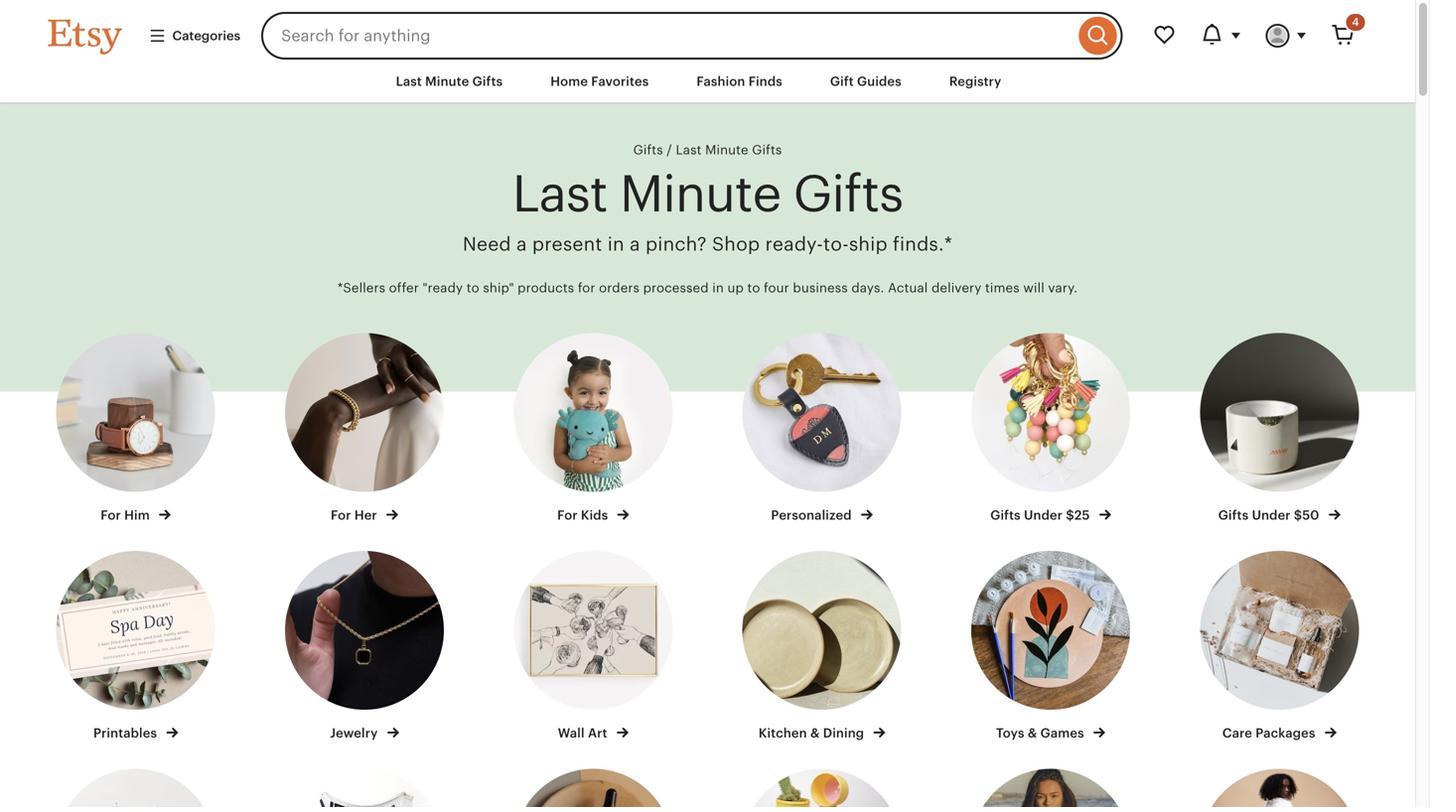 Task type: locate. For each thing, give the bounding box(es) containing it.
last
[[396, 74, 422, 89], [676, 143, 702, 158], [512, 165, 607, 222]]

a right 'need'
[[516, 233, 527, 255]]

0 vertical spatial last
[[396, 74, 422, 89]]

gifts left home
[[472, 74, 503, 89]]

for left him
[[101, 508, 121, 523]]

menu bar
[[12, 60, 1403, 104]]

for left "her"
[[331, 508, 351, 523]]

0 horizontal spatial to
[[467, 281, 480, 296]]

to right up
[[747, 281, 760, 296]]

wall art
[[558, 726, 611, 741]]

gifts up to-
[[793, 165, 903, 222]]

1 horizontal spatial for
[[331, 508, 351, 523]]

1 horizontal spatial to
[[747, 281, 760, 296]]

for inside 'link'
[[331, 508, 351, 523]]

minute
[[425, 74, 469, 89], [705, 143, 749, 158], [620, 165, 781, 222]]

& right toys at the bottom right
[[1028, 726, 1037, 741]]

for him
[[101, 508, 153, 523]]

to
[[467, 281, 480, 296], [747, 281, 760, 296]]

gifts inside menu bar
[[472, 74, 503, 89]]

0 horizontal spatial last
[[396, 74, 422, 89]]

gifts under $25 link
[[954, 333, 1147, 524]]

toys & games
[[996, 726, 1088, 741]]

a left "pinch?"
[[630, 233, 640, 255]]

&
[[810, 726, 820, 741], [1028, 726, 1037, 741]]

categories button
[[134, 18, 255, 54]]

last minute gifts link
[[381, 64, 518, 100]]

home favorites link
[[536, 64, 664, 100]]

1 horizontal spatial in
[[712, 281, 724, 296]]

1 vertical spatial in
[[712, 281, 724, 296]]

0 horizontal spatial in
[[608, 233, 625, 255]]

1 vertical spatial last
[[676, 143, 702, 158]]

4
[[1352, 16, 1359, 28]]

a
[[516, 233, 527, 255], [630, 233, 640, 255]]

categories banner
[[12, 0, 1403, 60]]

1 vertical spatial minute
[[705, 143, 749, 158]]

for her
[[331, 508, 380, 523]]

None search field
[[261, 12, 1123, 60]]

$50
[[1294, 508, 1320, 523]]

ship
[[849, 233, 888, 255]]

present
[[532, 233, 602, 255]]

games
[[1040, 726, 1084, 741]]

1 horizontal spatial &
[[1028, 726, 1037, 741]]

1 & from the left
[[810, 726, 820, 741]]

under left $50
[[1252, 508, 1291, 523]]

0 horizontal spatial a
[[516, 233, 527, 255]]

gift
[[830, 74, 854, 89]]

last minute gifts
[[396, 74, 503, 89], [676, 143, 782, 158], [512, 165, 903, 222]]

gifts left $50
[[1218, 508, 1249, 523]]

wall
[[558, 726, 585, 741]]

packages
[[1256, 726, 1316, 741]]

gifts under $50 link
[[1183, 333, 1376, 524]]

shop
[[712, 233, 760, 255]]

under
[[1024, 508, 1063, 523], [1252, 508, 1291, 523]]

in left up
[[712, 281, 724, 296]]

2 for from the left
[[331, 508, 351, 523]]

guides
[[857, 74, 902, 89]]

1 horizontal spatial a
[[630, 233, 640, 255]]

for
[[101, 508, 121, 523], [331, 508, 351, 523], [557, 508, 578, 523]]

0 horizontal spatial for
[[101, 508, 121, 523]]

offer
[[389, 281, 419, 296]]

to left ship"
[[467, 281, 480, 296]]

2 & from the left
[[1028, 726, 1037, 741]]

jewelry
[[330, 726, 381, 741]]

1 under from the left
[[1024, 508, 1063, 523]]

2 under from the left
[[1252, 508, 1291, 523]]

printables
[[93, 726, 160, 741]]

for her link
[[268, 333, 461, 524]]

2 horizontal spatial for
[[557, 508, 578, 523]]

2 vertical spatial last
[[512, 165, 607, 222]]

0 horizontal spatial &
[[810, 726, 820, 741]]

1 for from the left
[[101, 508, 121, 523]]

toys & games link
[[954, 551, 1147, 743]]

her
[[354, 508, 377, 523]]

four
[[764, 281, 789, 296]]

for left kids
[[557, 508, 578, 523]]

jewelry link
[[268, 551, 461, 743]]

in up orders at left
[[608, 233, 625, 255]]

finds.*
[[893, 233, 953, 255]]

in
[[608, 233, 625, 255], [712, 281, 724, 296]]

Search for anything text field
[[261, 12, 1074, 60]]

processed
[[643, 281, 709, 296]]

pinch?
[[646, 233, 707, 255]]

gift guides link
[[815, 64, 917, 100]]

0 vertical spatial minute
[[425, 74, 469, 89]]

3 for from the left
[[557, 508, 578, 523]]

up
[[727, 281, 744, 296]]

gifts
[[472, 74, 503, 89], [633, 143, 663, 158], [752, 143, 782, 158], [793, 165, 903, 222], [990, 508, 1021, 523], [1218, 508, 1249, 523]]

for for for him
[[101, 508, 121, 523]]

fashion finds
[[697, 74, 783, 89]]

toys
[[996, 726, 1025, 741]]

under for $50
[[1252, 508, 1291, 523]]

orders
[[599, 281, 640, 296]]

registry link
[[934, 64, 1016, 100]]

for for for her
[[331, 508, 351, 523]]

& left dining
[[810, 726, 820, 741]]

gift guides
[[830, 74, 902, 89]]

2 horizontal spatial last
[[676, 143, 702, 158]]

0 horizontal spatial under
[[1024, 508, 1063, 523]]

vary.
[[1048, 281, 1078, 296]]

under left $25
[[1024, 508, 1063, 523]]

last inside menu bar
[[396, 74, 422, 89]]

1 horizontal spatial under
[[1252, 508, 1291, 523]]



Task type: describe. For each thing, give the bounding box(es) containing it.
gifts under $25
[[990, 508, 1093, 523]]

2 vertical spatial minute
[[620, 165, 781, 222]]

finds
[[749, 74, 783, 89]]

him
[[124, 508, 150, 523]]

*sellers offer "ready to ship" products for orders processed in up to four business days. actual delivery times will vary.
[[337, 281, 1078, 296]]

gifts under $50
[[1218, 508, 1323, 523]]

0 vertical spatial last minute gifts
[[396, 74, 503, 89]]

dining
[[823, 726, 864, 741]]

gifts left $25
[[990, 508, 1021, 523]]

$25
[[1066, 508, 1090, 523]]

2 vertical spatial last minute gifts
[[512, 165, 903, 222]]

for him link
[[39, 333, 232, 524]]

care packages link
[[1183, 551, 1376, 743]]

under for $25
[[1024, 508, 1063, 523]]

gifts down favorites
[[633, 143, 663, 158]]

for kids link
[[497, 333, 690, 524]]

need
[[463, 233, 511, 255]]

personalized link
[[726, 333, 919, 524]]

care packages
[[1222, 726, 1319, 741]]

& for kitchen
[[810, 726, 820, 741]]

ship"
[[483, 281, 514, 296]]

to-
[[823, 233, 849, 255]]

ready-
[[765, 233, 823, 255]]

1 to from the left
[[467, 281, 480, 296]]

delivery
[[932, 281, 982, 296]]

for for for kids
[[557, 508, 578, 523]]

need a present in a pinch? shop ready-to-ship finds.*
[[463, 233, 953, 255]]

1 a from the left
[[516, 233, 527, 255]]

0 vertical spatial in
[[608, 233, 625, 255]]

art
[[588, 726, 607, 741]]

*sellers
[[337, 281, 385, 296]]

fashion
[[697, 74, 745, 89]]

menu bar containing last minute gifts
[[12, 60, 1403, 104]]

registry
[[949, 74, 1002, 89]]

kitchen & dining link
[[726, 551, 919, 743]]

days.
[[851, 281, 884, 296]]

& for toys
[[1028, 726, 1037, 741]]

wall art link
[[497, 551, 690, 743]]

1 horizontal spatial last
[[512, 165, 607, 222]]

4 link
[[1319, 12, 1367, 60]]

kitchen & dining
[[759, 726, 868, 741]]

business
[[793, 281, 848, 296]]

2 to from the left
[[747, 281, 760, 296]]

times
[[985, 281, 1020, 296]]

will
[[1023, 281, 1045, 296]]

for kids
[[557, 508, 611, 523]]

gifts down finds
[[752, 143, 782, 158]]

home
[[550, 74, 588, 89]]

printables link
[[39, 551, 232, 743]]

home favorites
[[550, 74, 649, 89]]

1 vertical spatial last minute gifts
[[676, 143, 782, 158]]

kids
[[581, 508, 608, 523]]

categories
[[172, 28, 240, 43]]

gifts link
[[633, 143, 663, 158]]

care
[[1222, 726, 1252, 741]]

actual
[[888, 281, 928, 296]]

none search field inside categories banner
[[261, 12, 1123, 60]]

kitchen
[[759, 726, 807, 741]]

fashion finds link
[[682, 64, 797, 100]]

2 a from the left
[[630, 233, 640, 255]]

personalized
[[771, 508, 855, 523]]

"ready
[[423, 281, 463, 296]]

for
[[578, 281, 596, 296]]

products
[[518, 281, 574, 296]]

favorites
[[591, 74, 649, 89]]



Task type: vqa. For each thing, say whether or not it's contained in the screenshot.
Last Minute Gifts "link"
yes



